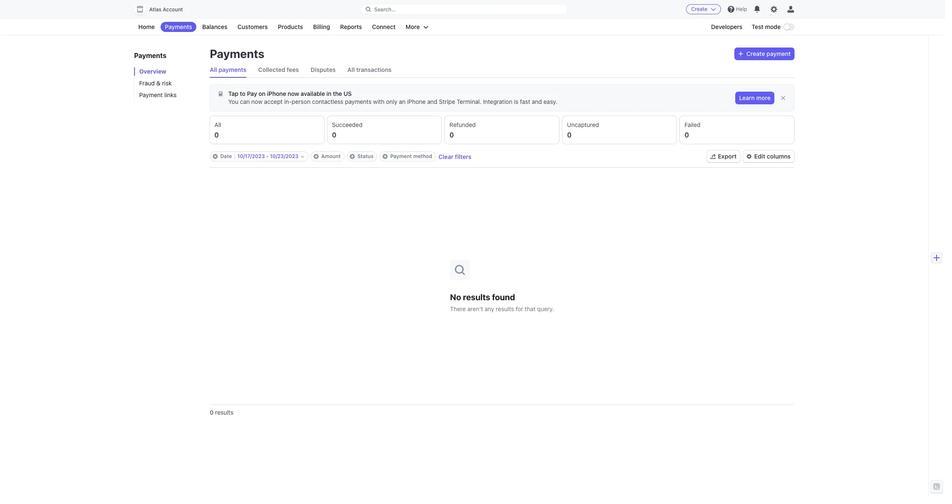 Task type: describe. For each thing, give the bounding box(es) containing it.
aren't
[[468, 305, 483, 312]]

0 for succeeded 0
[[332, 131, 337, 139]]

search…
[[375, 6, 396, 12]]

amount
[[321, 153, 341, 159]]

balances
[[202, 23, 228, 30]]

only
[[386, 98, 398, 105]]

clear filters toolbar
[[210, 151, 472, 162]]

more
[[757, 94, 771, 101]]

refunded
[[450, 121, 476, 128]]

easy.
[[544, 98, 558, 105]]

billing link
[[309, 22, 334, 32]]

fraud
[[139, 80, 155, 87]]

notifications image
[[754, 6, 761, 13]]

create for create
[[692, 6, 708, 12]]

all payments link
[[210, 62, 247, 77]]

10/17/2023
[[237, 153, 265, 159]]

payment
[[767, 50, 791, 57]]

payment for payment method
[[391, 153, 412, 159]]

disputes
[[311, 66, 336, 73]]

all for 0
[[215, 121, 221, 128]]

edit
[[755, 153, 766, 160]]

add amount image
[[314, 154, 319, 159]]

edit columns button
[[744, 151, 795, 162]]

to
[[240, 90, 246, 97]]

fast
[[520, 98, 531, 105]]

10/23/2023
[[270, 153, 299, 159]]

0 horizontal spatial iphone
[[267, 90, 286, 97]]

atlas account
[[149, 6, 183, 13]]

all transactions link
[[348, 62, 392, 77]]

filters
[[455, 153, 472, 160]]

payment links
[[139, 91, 177, 98]]

uncaptured 0
[[567, 121, 599, 139]]

add status image
[[350, 154, 355, 159]]

create payment
[[747, 50, 791, 57]]

export
[[718, 153, 737, 160]]

all transactions
[[348, 66, 392, 73]]

succeeded
[[332, 121, 363, 128]]

payments up all payments
[[210, 47, 265, 61]]

more button
[[402, 22, 433, 32]]

uncaptured
[[567, 121, 599, 128]]

svg image
[[739, 51, 744, 56]]

add payment method image
[[383, 154, 388, 159]]

tap to pay on iphone now available in the us you can now accept in-person contactless payments with only an iphone and stripe terminal. integration is fast and easy.
[[228, 90, 558, 105]]

billing
[[313, 23, 330, 30]]

is
[[514, 98, 519, 105]]

overview
[[139, 68, 166, 75]]

payments down account
[[165, 23, 192, 30]]

transactions
[[356, 66, 392, 73]]

more
[[406, 23, 420, 30]]

2 horizontal spatial results
[[496, 305, 514, 312]]

payments up overview at the top of page
[[134, 52, 167, 59]]

results for no
[[463, 292, 491, 302]]

-
[[266, 153, 269, 159]]

tap
[[228, 90, 238, 97]]

available
[[301, 90, 325, 97]]

svg image
[[218, 91, 223, 96]]

customers
[[238, 23, 268, 30]]

learn more link
[[736, 92, 774, 104]]

export button
[[707, 151, 740, 162]]

test
[[752, 23, 764, 30]]

payments inside all payments link
[[219, 66, 247, 73]]

home
[[138, 23, 155, 30]]

fraud & risk
[[139, 80, 172, 87]]

person
[[292, 98, 311, 105]]

connect link
[[368, 22, 400, 32]]

terminal.
[[457, 98, 482, 105]]

payment method
[[391, 153, 432, 159]]

pay
[[247, 90, 257, 97]]

test mode
[[752, 23, 781, 30]]

mode
[[766, 23, 781, 30]]

method
[[414, 153, 432, 159]]

payments inside tap to pay on iphone now available in the us you can now accept in-person contactless payments with only an iphone and stripe terminal. integration is fast and easy.
[[345, 98, 372, 105]]

reports
[[340, 23, 362, 30]]

customers link
[[233, 22, 272, 32]]

atlas account button
[[134, 3, 191, 15]]

learn
[[740, 94, 755, 101]]

help button
[[725, 3, 751, 16]]

us
[[344, 90, 352, 97]]

risk
[[162, 80, 172, 87]]

1 vertical spatial now
[[252, 98, 263, 105]]

clear
[[439, 153, 454, 160]]

1 and from the left
[[428, 98, 438, 105]]

accept
[[264, 98, 283, 105]]

0 for all 0
[[215, 131, 219, 139]]



Task type: vqa. For each thing, say whether or not it's contained in the screenshot.
Collected fees link
yes



Task type: locate. For each thing, give the bounding box(es) containing it.
1 horizontal spatial create
[[747, 50, 766, 57]]

collected fees
[[258, 66, 299, 73]]

payment
[[139, 91, 163, 98], [391, 153, 412, 159]]

atlas
[[149, 6, 162, 13]]

tab list containing 0
[[210, 116, 795, 144]]

succeeded 0
[[332, 121, 363, 139]]

0 inside refunded 0
[[450, 131, 454, 139]]

payments down us
[[345, 98, 372, 105]]

links
[[164, 91, 177, 98]]

1 horizontal spatial and
[[532, 98, 542, 105]]

1 horizontal spatial results
[[463, 292, 491, 302]]

in-
[[284, 98, 292, 105]]

status
[[358, 153, 374, 159]]

0 inside failed 0
[[685, 131, 690, 139]]

stripe
[[439, 98, 455, 105]]

payments link
[[161, 22, 196, 32]]

1 vertical spatial create
[[747, 50, 766, 57]]

payment inside clear filters 'toolbar'
[[391, 153, 412, 159]]

Search… text field
[[361, 4, 568, 15]]

all 0
[[215, 121, 221, 139]]

an
[[399, 98, 406, 105]]

2 tab list from the top
[[210, 116, 795, 144]]

1 tab list from the top
[[210, 62, 795, 78]]

2 and from the left
[[532, 98, 542, 105]]

1 vertical spatial results
[[496, 305, 514, 312]]

0 vertical spatial payments
[[219, 66, 247, 73]]

clear filters
[[439, 153, 472, 160]]

disputes link
[[311, 62, 336, 77]]

any
[[485, 305, 495, 312]]

0 vertical spatial iphone
[[267, 90, 286, 97]]

0 horizontal spatial results
[[215, 409, 234, 416]]

0 vertical spatial tab list
[[210, 62, 795, 78]]

create up the developers link
[[692, 6, 708, 12]]

0 for failed 0
[[685, 131, 690, 139]]

overview link
[[134, 67, 202, 76]]

collected
[[258, 66, 285, 73]]

now down pay
[[252, 98, 263, 105]]

1 vertical spatial payments
[[345, 98, 372, 105]]

create payment button
[[735, 48, 795, 60]]

payment right add payment method icon
[[391, 153, 412, 159]]

refunded 0
[[450, 121, 476, 139]]

1 horizontal spatial iphone
[[407, 98, 426, 105]]

1 horizontal spatial now
[[288, 90, 299, 97]]

create inside 'button'
[[692, 6, 708, 12]]

tab list down integration
[[210, 116, 795, 144]]

payments
[[165, 23, 192, 30], [210, 47, 265, 61], [134, 52, 167, 59]]

0 results
[[210, 409, 234, 416]]

on
[[259, 90, 266, 97]]

the
[[333, 90, 342, 97]]

0 for refunded 0
[[450, 131, 454, 139]]

reports link
[[336, 22, 366, 32]]

remove date image
[[213, 154, 218, 159]]

developers link
[[707, 22, 747, 32]]

and
[[428, 98, 438, 105], [532, 98, 542, 105]]

integration
[[483, 98, 513, 105]]

0 vertical spatial payment
[[139, 91, 163, 98]]

for
[[516, 305, 524, 312]]

account
[[163, 6, 183, 13]]

that
[[525, 305, 536, 312]]

0 for uncaptured 0
[[567, 131, 572, 139]]

payment links link
[[134, 91, 202, 99]]

create inside popup button
[[747, 50, 766, 57]]

all payments
[[210, 66, 247, 73]]

all for transactions
[[348, 66, 355, 73]]

can
[[240, 98, 250, 105]]

2 vertical spatial results
[[215, 409, 234, 416]]

iphone up accept
[[267, 90, 286, 97]]

and left stripe
[[428, 98, 438, 105]]

query.
[[537, 305, 554, 312]]

0 horizontal spatial payment
[[139, 91, 163, 98]]

now up the in-
[[288, 90, 299, 97]]

edit columns
[[755, 153, 791, 160]]

edit date image
[[301, 155, 305, 158]]

all for payments
[[210, 66, 217, 73]]

found
[[492, 292, 515, 302]]

results
[[463, 292, 491, 302], [496, 305, 514, 312], [215, 409, 234, 416]]

iphone right an
[[407, 98, 426, 105]]

no
[[450, 292, 461, 302]]

iphone
[[267, 90, 286, 97], [407, 98, 426, 105]]

0 horizontal spatial and
[[428, 98, 438, 105]]

1 vertical spatial iphone
[[407, 98, 426, 105]]

failed
[[685, 121, 701, 128]]

0 inside "uncaptured 0"
[[567, 131, 572, 139]]

0 vertical spatial create
[[692, 6, 708, 12]]

create button
[[687, 4, 721, 14]]

failed 0
[[685, 121, 701, 139]]

tab list containing all payments
[[210, 62, 795, 78]]

fees
[[287, 66, 299, 73]]

create right svg image
[[747, 50, 766, 57]]

1 horizontal spatial payments
[[345, 98, 372, 105]]

help
[[737, 6, 748, 12]]

products
[[278, 23, 303, 30]]

payments up tap
[[219, 66, 247, 73]]

date
[[220, 153, 232, 159]]

0 inside "all 0"
[[215, 131, 219, 139]]

columns
[[767, 153, 791, 160]]

0 horizontal spatial create
[[692, 6, 708, 12]]

contactless
[[312, 98, 344, 105]]

connect
[[372, 23, 396, 30]]

balances link
[[198, 22, 232, 32]]

developers
[[712, 23, 743, 30]]

0 vertical spatial results
[[463, 292, 491, 302]]

no results found there aren't any results for that query.
[[450, 292, 554, 312]]

0 horizontal spatial now
[[252, 98, 263, 105]]

&
[[156, 80, 161, 87]]

payments
[[219, 66, 247, 73], [345, 98, 372, 105]]

create for create payment
[[747, 50, 766, 57]]

results for 0
[[215, 409, 234, 416]]

0 vertical spatial now
[[288, 90, 299, 97]]

payment down fraud
[[139, 91, 163, 98]]

0
[[215, 131, 219, 139], [332, 131, 337, 139], [450, 131, 454, 139], [567, 131, 572, 139], [685, 131, 690, 139], [210, 409, 214, 416]]

payment for payment links
[[139, 91, 163, 98]]

0 horizontal spatial payments
[[219, 66, 247, 73]]

all
[[210, 66, 217, 73], [348, 66, 355, 73], [215, 121, 221, 128]]

and right fast
[[532, 98, 542, 105]]

collected fees link
[[258, 62, 299, 77]]

Search… search field
[[361, 4, 568, 15]]

tab list up integration
[[210, 62, 795, 78]]

1 vertical spatial tab list
[[210, 116, 795, 144]]

in
[[327, 90, 332, 97]]

tab list
[[210, 62, 795, 78], [210, 116, 795, 144]]

clear filters button
[[439, 153, 472, 160]]

1 vertical spatial payment
[[391, 153, 412, 159]]

1 horizontal spatial payment
[[391, 153, 412, 159]]

with
[[373, 98, 385, 105]]

there
[[450, 305, 466, 312]]

0 inside the succeeded 0
[[332, 131, 337, 139]]

home link
[[134, 22, 159, 32]]

fraud & risk link
[[134, 79, 202, 88]]



